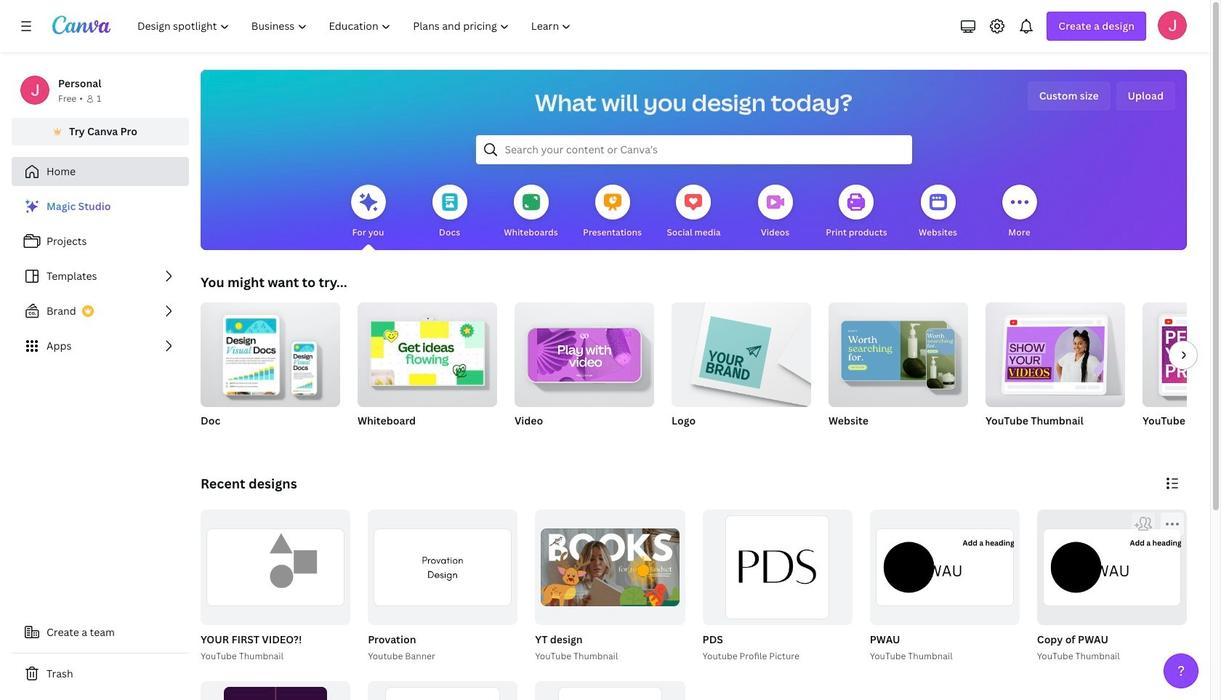 Task type: vqa. For each thing, say whether or not it's contained in the screenshot.
presence
no



Task type: describe. For each thing, give the bounding box(es) containing it.
Search search field
[[505, 136, 883, 164]]



Task type: locate. For each thing, give the bounding box(es) containing it.
top level navigation element
[[128, 12, 584, 41]]

james peterson image
[[1159, 11, 1188, 40]]

list
[[12, 192, 189, 361]]

group
[[201, 297, 340, 447], [201, 297, 340, 407], [358, 297, 497, 447], [358, 297, 497, 407], [515, 297, 655, 447], [515, 297, 655, 407], [672, 297, 812, 447], [672, 297, 812, 407], [829, 303, 969, 447], [829, 303, 969, 407], [986, 303, 1126, 447], [1143, 303, 1222, 447], [198, 510, 351, 664], [201, 510, 351, 625], [365, 510, 518, 664], [368, 510, 518, 625], [533, 510, 686, 664], [536, 510, 686, 625], [700, 510, 853, 664], [703, 510, 853, 625], [867, 510, 1020, 664], [1035, 510, 1188, 664], [1038, 510, 1188, 625], [201, 681, 351, 700], [368, 681, 518, 700], [536, 681, 686, 700]]

None search field
[[476, 135, 912, 164]]



